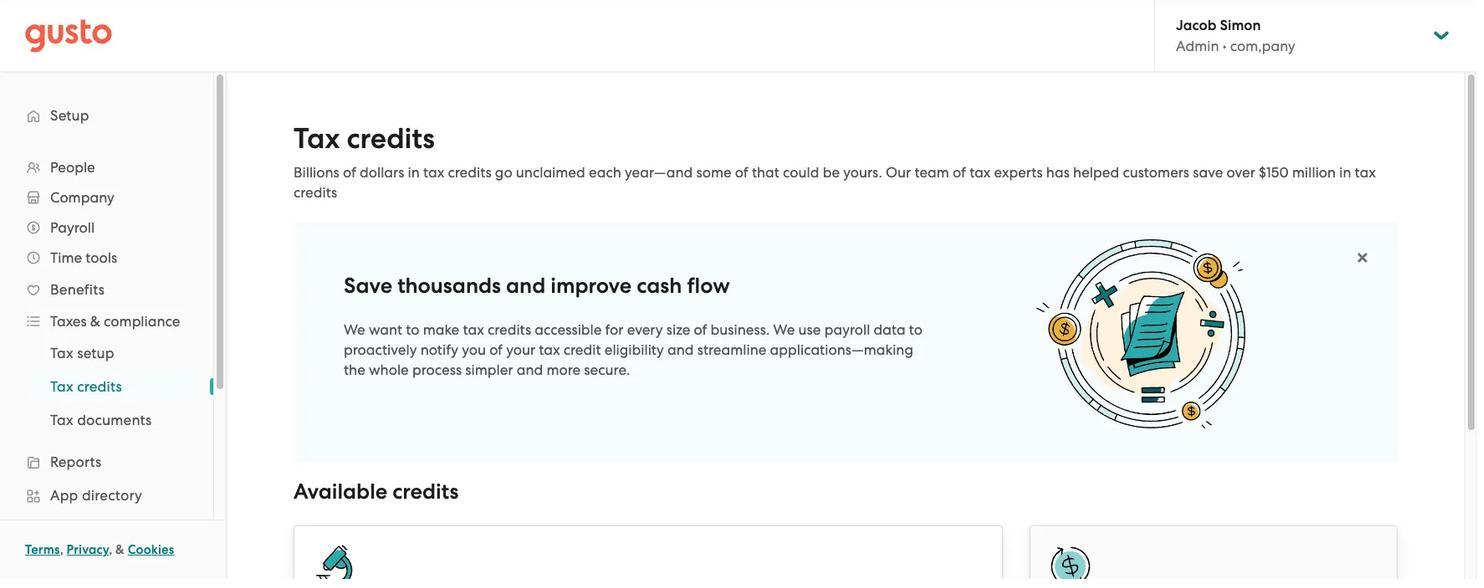 Task type: describe. For each thing, give the bounding box(es) containing it.
tax setup
[[50, 345, 114, 361]]

unclaimed
[[516, 164, 586, 181]]

compliance
[[104, 313, 180, 330]]

tax up the you
[[463, 321, 484, 338]]

proactively
[[344, 341, 417, 358]]

simpler
[[466, 361, 513, 378]]

cash
[[637, 273, 682, 299]]

tax for tax setup
[[50, 345, 73, 361]]

that
[[752, 164, 780, 181]]

com,pany
[[1231, 38, 1296, 54]]

tax for tax credits
[[50, 378, 73, 395]]

your
[[506, 341, 536, 358]]

app directory
[[50, 487, 142, 504]]

people
[[50, 159, 95, 176]]

reports
[[50, 454, 102, 470]]

accessible
[[535, 321, 602, 338]]

notify
[[421, 341, 459, 358]]

time tools button
[[17, 243, 197, 273]]

secure.
[[584, 361, 630, 378]]

improve
[[551, 273, 632, 299]]

list containing tax setup
[[0, 336, 213, 437]]

dollars
[[360, 164, 404, 181]]

customers
[[1123, 164, 1190, 181]]

$150
[[1259, 164, 1289, 181]]

of left dollars
[[343, 164, 356, 181]]

save
[[1193, 164, 1224, 181]]

setup
[[50, 107, 89, 124]]

some
[[697, 164, 732, 181]]

terms , privacy , & cookies
[[25, 542, 174, 557]]

save thousands and improve cash flow
[[344, 273, 730, 299]]

2 to from the left
[[909, 321, 923, 338]]

directory
[[82, 487, 142, 504]]

taxes & compliance button
[[17, 306, 197, 336]]

be
[[823, 164, 840, 181]]

process
[[412, 361, 462, 378]]

for
[[605, 321, 624, 338]]

tax credits billions of dollars in tax credits go unclaimed each year—and some of that could be yours. our team of tax experts has helped customers save over $150 million in tax credits
[[294, 121, 1377, 201]]

credit
[[564, 341, 601, 358]]

applications—making
[[770, 341, 914, 358]]

terms link
[[25, 542, 60, 557]]

time
[[50, 249, 82, 266]]

tax documents
[[50, 412, 152, 428]]

tax credits
[[50, 378, 122, 395]]

& inside dropdown button
[[90, 313, 100, 330]]

of right team
[[953, 164, 966, 181]]

tax left experts
[[970, 164, 991, 181]]

2 , from the left
[[109, 542, 112, 557]]

tax credits link
[[30, 372, 197, 402]]

each
[[589, 164, 621, 181]]

team
[[915, 164, 950, 181]]

gusto navigation element
[[0, 72, 213, 579]]

company
[[50, 189, 114, 206]]

size
[[667, 321, 691, 338]]

year—and
[[625, 164, 693, 181]]

1 , from the left
[[60, 542, 63, 557]]

1 vertical spatial &
[[116, 542, 125, 557]]

yours.
[[844, 164, 883, 181]]

list containing people
[[0, 152, 213, 579]]

benefits
[[50, 281, 105, 298]]

0 vertical spatial and
[[506, 273, 546, 299]]

million
[[1293, 164, 1336, 181]]

app
[[50, 487, 78, 504]]

jacob simon admin • com,pany
[[1176, 17, 1296, 54]]

company button
[[17, 182, 197, 213]]

tax right million
[[1355, 164, 1377, 181]]

billions
[[294, 164, 340, 181]]

payroll
[[825, 321, 871, 338]]

of left that
[[735, 164, 749, 181]]

our
[[886, 164, 911, 181]]

taxes & compliance
[[50, 313, 180, 330]]

credits inside the we want to make tax credits accessible for every size of business. we use payroll data to proactively notify you of your tax credit eligibility and streamline applications—making the whole process simpler and more secure.
[[488, 321, 531, 338]]

cookies
[[128, 542, 174, 557]]

more
[[547, 361, 581, 378]]

eligibility
[[605, 341, 664, 358]]

1 we from the left
[[344, 321, 365, 338]]

benefits link
[[17, 274, 197, 305]]

app directory link
[[17, 480, 197, 510]]

1 vertical spatial and
[[668, 341, 694, 358]]

tax documents link
[[30, 405, 197, 435]]

privacy link
[[67, 542, 109, 557]]



Task type: vqa. For each thing, say whether or not it's contained in the screenshot.
the rightmost in
yes



Task type: locate. For each thing, give the bounding box(es) containing it.
0 horizontal spatial in
[[408, 164, 420, 181]]

time tools
[[50, 249, 117, 266]]

reports link
[[17, 447, 197, 477]]

people button
[[17, 152, 197, 182]]

save
[[344, 273, 393, 299]]

& right taxes
[[90, 313, 100, 330]]

we left use
[[774, 321, 795, 338]]

available credits
[[294, 478, 459, 504]]

every
[[627, 321, 663, 338]]

we
[[344, 321, 365, 338], [774, 321, 795, 338]]

streamline
[[698, 341, 767, 358]]

documents
[[77, 412, 152, 428]]

,
[[60, 542, 63, 557], [109, 542, 112, 557]]

list
[[0, 152, 213, 579], [0, 336, 213, 437]]

make
[[423, 321, 460, 338]]

over
[[1227, 164, 1256, 181]]

1 horizontal spatial ,
[[109, 542, 112, 557]]

0 horizontal spatial &
[[90, 313, 100, 330]]

0 horizontal spatial to
[[406, 321, 420, 338]]

1 list from the top
[[0, 152, 213, 579]]

tools
[[86, 249, 117, 266]]

in right million
[[1340, 164, 1352, 181]]

tax down tax credits
[[50, 412, 73, 428]]

1 horizontal spatial &
[[116, 542, 125, 557]]

we left 'want'
[[344, 321, 365, 338]]

admin
[[1176, 38, 1220, 54]]

tax inside tax credits billions of dollars in tax credits go unclaimed each year—and some of that could be yours. our team of tax experts has helped customers save over $150 million in tax credits
[[294, 121, 340, 156]]

credits inside tax credits 'link'
[[77, 378, 122, 395]]

to right 'want'
[[406, 321, 420, 338]]

privacy
[[67, 542, 109, 557]]

2 we from the left
[[774, 321, 795, 338]]

data
[[874, 321, 906, 338]]

0 vertical spatial &
[[90, 313, 100, 330]]

in right dollars
[[408, 164, 420, 181]]

thousands
[[398, 273, 501, 299]]

could
[[783, 164, 820, 181]]

you
[[462, 341, 486, 358]]

tax inside tax credits 'link'
[[50, 378, 73, 395]]

tax inside tax setup link
[[50, 345, 73, 361]]

payroll button
[[17, 213, 197, 243]]

tax inside tax documents link
[[50, 412, 73, 428]]

tax for tax credits billions of dollars in tax credits go unclaimed each year—and some of that could be yours. our team of tax experts has helped customers save over $150 million in tax credits
[[294, 121, 340, 156]]

experts
[[995, 164, 1043, 181]]

setup
[[77, 345, 114, 361]]

cookies button
[[128, 540, 174, 560]]

want
[[369, 321, 403, 338]]

home image
[[25, 19, 112, 52]]

tax up billions
[[294, 121, 340, 156]]

•
[[1223, 38, 1227, 54]]

we want to make tax credits accessible for every size of business. we use payroll data to proactively notify you of your tax credit eligibility and streamline applications—making the whole process simpler and more secure.
[[344, 321, 923, 378]]

tax down taxes
[[50, 345, 73, 361]]

tax setup link
[[30, 338, 197, 368]]

whole
[[369, 361, 409, 378]]

and down size
[[668, 341, 694, 358]]

to
[[406, 321, 420, 338], [909, 321, 923, 338]]

&
[[90, 313, 100, 330], [116, 542, 125, 557]]

2 list from the top
[[0, 336, 213, 437]]

and up accessible
[[506, 273, 546, 299]]

to right data
[[909, 321, 923, 338]]

flow
[[687, 273, 730, 299]]

tax right dollars
[[423, 164, 445, 181]]

payroll
[[50, 219, 95, 236]]

in
[[408, 164, 420, 181], [1340, 164, 1352, 181]]

terms
[[25, 542, 60, 557]]

credits
[[347, 121, 435, 156], [448, 164, 492, 181], [294, 184, 337, 201], [488, 321, 531, 338], [77, 378, 122, 395], [393, 478, 459, 504]]

business.
[[711, 321, 770, 338]]

1 horizontal spatial we
[[774, 321, 795, 338]]

, left cookies
[[109, 542, 112, 557]]

of right size
[[694, 321, 707, 338]]

2 in from the left
[[1340, 164, 1352, 181]]

tax
[[423, 164, 445, 181], [970, 164, 991, 181], [1355, 164, 1377, 181], [463, 321, 484, 338], [539, 341, 560, 358]]

jacob
[[1176, 17, 1217, 34]]

available
[[294, 478, 388, 504]]

1 in from the left
[[408, 164, 420, 181]]

0 horizontal spatial we
[[344, 321, 365, 338]]

has
[[1047, 164, 1070, 181]]

of up simpler
[[490, 341, 503, 358]]

go
[[495, 164, 513, 181]]

2 vertical spatial and
[[517, 361, 543, 378]]

of
[[343, 164, 356, 181], [735, 164, 749, 181], [953, 164, 966, 181], [694, 321, 707, 338], [490, 341, 503, 358]]

setup link
[[17, 100, 197, 131]]

1 horizontal spatial to
[[909, 321, 923, 338]]

1 to from the left
[[406, 321, 420, 338]]

the
[[344, 361, 365, 378]]

0 horizontal spatial ,
[[60, 542, 63, 557]]

, left privacy link
[[60, 542, 63, 557]]

simon
[[1220, 17, 1261, 34]]

& left cookies
[[116, 542, 125, 557]]

tax for tax documents
[[50, 412, 73, 428]]

helped
[[1074, 164, 1120, 181]]

and down your
[[517, 361, 543, 378]]

taxes
[[50, 313, 87, 330]]

tax up more at left
[[539, 341, 560, 358]]

use
[[799, 321, 821, 338]]

tax down tax setup
[[50, 378, 73, 395]]

1 horizontal spatial in
[[1340, 164, 1352, 181]]



